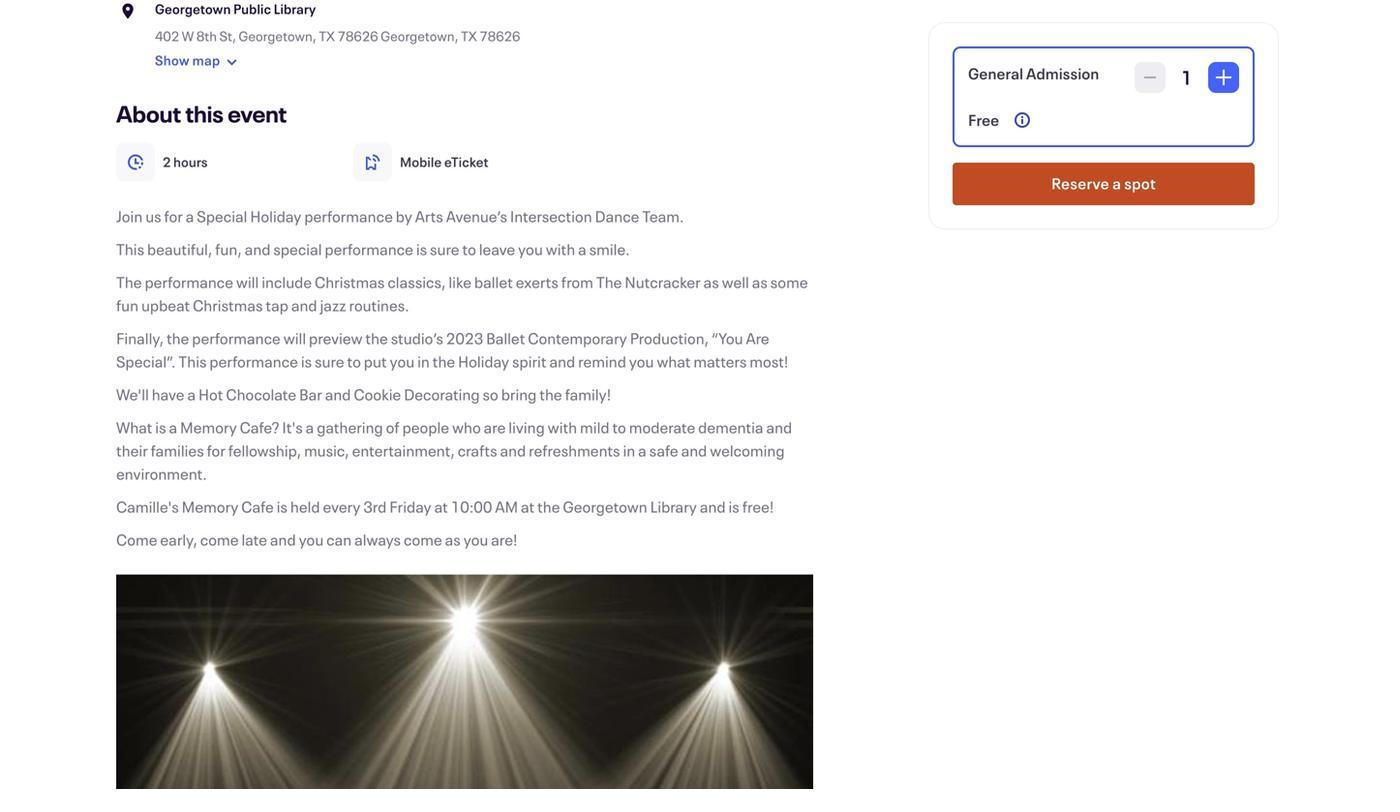 Task type: locate. For each thing, give the bounding box(es) containing it.
sure
[[430, 239, 460, 260], [315, 351, 344, 372]]

so
[[483, 384, 499, 405]]

in inside what is a memory cafe? it's a gathering of people who are living with mild to moderate dementia and their families for fellowship, music, entertainment, crafts and refreshments in a safe and welcoming environment.
[[623, 440, 636, 461]]

is inside finally, the performance will preview the studio's 2023 ballet contemporary production, "you are special". this performance is sure to put you in the holiday spirit and remind you what matters most!
[[301, 351, 312, 372]]

are
[[484, 417, 506, 438]]

1 78626 from the left
[[338, 27, 378, 45]]

the right from
[[597, 272, 622, 293]]

1 vertical spatial christmas
[[193, 295, 263, 316]]

is right what
[[155, 417, 166, 438]]

put
[[364, 351, 387, 372]]

welcoming
[[710, 440, 785, 461]]

0 horizontal spatial georgetown
[[155, 0, 231, 18]]

in left safe
[[623, 440, 636, 461]]

to inside what is a memory cafe? it's a gathering of people who are living with mild to moderate dementia and their families for fellowship, music, entertainment, crafts and refreshments in a safe and welcoming environment.
[[613, 417, 627, 438]]

0 vertical spatial memory
[[180, 417, 237, 438]]

0 horizontal spatial sure
[[315, 351, 344, 372]]

the up put
[[366, 328, 388, 349]]

0 horizontal spatial the
[[116, 272, 142, 293]]

christmas up jazz
[[315, 272, 385, 293]]

intersection
[[510, 206, 592, 227]]

with inside what is a memory cafe? it's a gathering of people who are living with mild to moderate dementia and their families for fellowship, music, entertainment, crafts and refreshments in a safe and welcoming environment.
[[548, 417, 577, 438]]

mobile
[[400, 153, 442, 171]]

0 horizontal spatial will
[[236, 272, 259, 293]]

1 vertical spatial in
[[623, 440, 636, 461]]

to left leave
[[463, 239, 476, 260]]

performance inside the performance will include christmas classics, like ballet exerts from the nutcracker as well as some fun upbeat christmas tap and jazz routines.
[[145, 272, 233, 293]]

in down studio's
[[418, 351, 430, 372]]

1 horizontal spatial georgetown,
[[381, 27, 459, 45]]

1 vertical spatial sure
[[315, 351, 344, 372]]

hours
[[173, 153, 208, 171]]

free!
[[743, 496, 774, 517]]

about
[[116, 98, 181, 129]]

0 vertical spatial sure
[[430, 239, 460, 260]]

moderate
[[629, 417, 696, 438]]

1 horizontal spatial come
[[404, 529, 442, 550]]

as left well
[[704, 272, 719, 293]]

1 vertical spatial to
[[347, 351, 361, 372]]

at right am
[[521, 496, 535, 517]]

0 horizontal spatial 78626
[[338, 27, 378, 45]]

the
[[116, 272, 142, 293], [597, 272, 622, 293]]

bring
[[501, 384, 537, 405]]

0 horizontal spatial this
[[116, 239, 144, 260]]

what is a memory cafe? it's a gathering of people who are living with mild to moderate dementia and their families for fellowship, music, entertainment, crafts and refreshments in a safe and welcoming environment.
[[116, 417, 793, 484]]

nutcracker
[[625, 272, 701, 293]]

studio's
[[391, 328, 444, 349]]

and left free!
[[700, 496, 726, 517]]

the up fun
[[116, 272, 142, 293]]

1 horizontal spatial tx
[[461, 27, 477, 45]]

about this event
[[116, 98, 287, 129]]

for right us
[[164, 206, 183, 227]]

1 horizontal spatial georgetown
[[563, 496, 648, 517]]

georgetown up w
[[155, 0, 231, 18]]

is up bar
[[301, 351, 312, 372]]

mobile eticket
[[400, 153, 489, 171]]

0 horizontal spatial in
[[418, 351, 430, 372]]

0 horizontal spatial for
[[164, 206, 183, 227]]

you left the can in the left of the page
[[299, 529, 324, 550]]

to right mild
[[613, 417, 627, 438]]

1 vertical spatial with
[[548, 417, 577, 438]]

a left safe
[[638, 440, 647, 461]]

safe
[[650, 440, 679, 461]]

come early, come late and you can always come as you are!
[[116, 529, 518, 550]]

event
[[228, 98, 287, 129]]

dementia
[[699, 417, 764, 438]]

1 vertical spatial this
[[179, 351, 207, 372]]

1 horizontal spatial 78626
[[480, 27, 521, 45]]

join
[[116, 206, 143, 227]]

0 horizontal spatial library
[[274, 0, 316, 18]]

2 georgetown, from the left
[[381, 27, 459, 45]]

0 horizontal spatial to
[[347, 351, 361, 372]]

we'll have a hot chocolate bar and cookie decorating so bring the family!
[[116, 384, 611, 405]]

holiday up special
[[250, 206, 302, 227]]

1 horizontal spatial to
[[463, 239, 476, 260]]

and right tap
[[291, 295, 317, 316]]

and
[[245, 239, 271, 260], [291, 295, 317, 316], [550, 351, 576, 372], [325, 384, 351, 405], [767, 417, 793, 438], [500, 440, 526, 461], [682, 440, 707, 461], [700, 496, 726, 517], [270, 529, 296, 550]]

with up the refreshments
[[548, 417, 577, 438]]

and up welcoming
[[767, 417, 793, 438]]

this inside finally, the performance will preview the studio's 2023 ballet contemporary production, "you are special". this performance is sure to put you in the holiday spirit and remind you what matters most!
[[179, 351, 207, 372]]

special".
[[116, 351, 176, 372]]

0 vertical spatial in
[[418, 351, 430, 372]]

the down 2023
[[433, 351, 455, 372]]

library right "public"
[[274, 0, 316, 18]]

show map button
[[155, 46, 243, 77]]

library down safe
[[651, 496, 697, 517]]

come
[[200, 529, 239, 550], [404, 529, 442, 550]]

come down friday
[[404, 529, 442, 550]]

a left "hot" on the left of page
[[187, 384, 196, 405]]

with
[[546, 239, 576, 260], [548, 417, 577, 438]]

come
[[116, 529, 157, 550]]

0 horizontal spatial holiday
[[250, 206, 302, 227]]

402
[[155, 27, 179, 45]]

georgetown down the refreshments
[[563, 496, 648, 517]]

0 horizontal spatial georgetown,
[[239, 27, 317, 45]]

us
[[145, 206, 161, 227]]

is
[[416, 239, 427, 260], [301, 351, 312, 372], [155, 417, 166, 438], [277, 496, 288, 517], [729, 496, 740, 517]]

1 horizontal spatial this
[[179, 351, 207, 372]]

memory up early,
[[182, 496, 239, 517]]

1 at from the left
[[435, 496, 448, 517]]

1 vertical spatial holiday
[[458, 351, 510, 372]]

with down 'intersection' at top left
[[546, 239, 576, 260]]

holiday inside finally, the performance will preview the studio's 2023 ballet contemporary production, "you are special". this performance is sure to put you in the holiday spirit and remind you what matters most!
[[458, 351, 510, 372]]

and right safe
[[682, 440, 707, 461]]

camille's memory cafe is held every 3rd friday at 10:00 am at the georgetown library and is free!
[[116, 496, 774, 517]]

this down join
[[116, 239, 144, 260]]

in
[[418, 351, 430, 372], [623, 440, 636, 461]]

will down tap
[[284, 328, 306, 349]]

0 vertical spatial library
[[274, 0, 316, 18]]

will down fun,
[[236, 272, 259, 293]]

0 horizontal spatial at
[[435, 496, 448, 517]]

to left put
[[347, 351, 361, 372]]

2 vertical spatial to
[[613, 417, 627, 438]]

entertainment,
[[352, 440, 455, 461]]

1 come from the left
[[200, 529, 239, 550]]

and inside the performance will include christmas classics, like ballet exerts from the nutcracker as well as some fun upbeat christmas tap and jazz routines.
[[291, 295, 317, 316]]

sure up like
[[430, 239, 460, 260]]

78626
[[338, 27, 378, 45], [480, 27, 521, 45]]

1 vertical spatial for
[[207, 440, 226, 461]]

jazz
[[320, 295, 346, 316]]

like
[[449, 272, 472, 293]]

0 vertical spatial christmas
[[315, 272, 385, 293]]

as down camille's memory cafe is held every 3rd friday at 10:00 am at the georgetown library and is free!
[[445, 529, 461, 550]]

and down contemporary
[[550, 351, 576, 372]]

0 vertical spatial will
[[236, 272, 259, 293]]

georgetown public library 402 w 8th st, georgetown, tx 78626 georgetown, tx 78626
[[155, 0, 521, 45]]

0 vertical spatial holiday
[[250, 206, 302, 227]]

0 vertical spatial for
[[164, 206, 183, 227]]

have
[[152, 384, 185, 405]]

1 horizontal spatial will
[[284, 328, 306, 349]]

hot
[[199, 384, 223, 405]]

1 horizontal spatial holiday
[[458, 351, 510, 372]]

are
[[746, 328, 770, 349]]

performance
[[304, 206, 393, 227], [325, 239, 414, 260], [145, 272, 233, 293], [192, 328, 281, 349], [210, 351, 298, 372]]

0 vertical spatial to
[[463, 239, 476, 260]]

can
[[327, 529, 352, 550]]

8th
[[196, 27, 217, 45]]

holiday
[[250, 206, 302, 227], [458, 351, 510, 372]]

1 horizontal spatial library
[[651, 496, 697, 517]]

a up families
[[169, 417, 177, 438]]

memory down "hot" on the left of page
[[180, 417, 237, 438]]

friday
[[390, 496, 432, 517]]

1 horizontal spatial christmas
[[315, 272, 385, 293]]

bar
[[299, 384, 322, 405]]

1 horizontal spatial for
[[207, 440, 226, 461]]

1 vertical spatial will
[[284, 328, 306, 349]]

0 horizontal spatial come
[[200, 529, 239, 550]]

as right well
[[752, 272, 768, 293]]

1 horizontal spatial at
[[521, 496, 535, 517]]

as
[[704, 272, 719, 293], [752, 272, 768, 293], [445, 529, 461, 550]]

routines.
[[349, 295, 409, 316]]

this
[[185, 98, 224, 129]]

people
[[403, 417, 450, 438]]

will
[[236, 272, 259, 293], [284, 328, 306, 349]]

sure down preview
[[315, 351, 344, 372]]

join us for a special holiday performance by arts avenue's intersection dance team.
[[116, 206, 684, 227]]

a left smile. at the left of the page
[[578, 239, 587, 260]]

preview
[[309, 328, 363, 349]]

by
[[396, 206, 413, 227]]

the
[[167, 328, 189, 349], [366, 328, 388, 349], [433, 351, 455, 372], [540, 384, 562, 405], [538, 496, 560, 517]]

performance up upbeat
[[145, 272, 233, 293]]

1 horizontal spatial in
[[623, 440, 636, 461]]

0 vertical spatial this
[[116, 239, 144, 260]]

camille's
[[116, 496, 179, 517]]

christmas left tap
[[193, 295, 263, 316]]

family!
[[565, 384, 611, 405]]

1 horizontal spatial the
[[597, 272, 622, 293]]

this up "hot" on the left of page
[[179, 351, 207, 372]]

1 georgetown, from the left
[[239, 27, 317, 45]]

georgetown
[[155, 0, 231, 18], [563, 496, 648, 517]]

at left 10:00
[[435, 496, 448, 517]]

come left late
[[200, 529, 239, 550]]

2 come from the left
[[404, 529, 442, 550]]

for right families
[[207, 440, 226, 461]]

holiday down 2023
[[458, 351, 510, 372]]

0 horizontal spatial tx
[[319, 27, 335, 45]]

is inside what is a memory cafe? it's a gathering of people who are living with mild to moderate dementia and their families for fellowship, music, entertainment, crafts and refreshments in a safe and welcoming environment.
[[155, 417, 166, 438]]

mild
[[580, 417, 610, 438]]

christmas
[[315, 272, 385, 293], [193, 295, 263, 316]]

0 vertical spatial georgetown
[[155, 0, 231, 18]]

cafe?
[[240, 417, 279, 438]]

2
[[163, 153, 171, 171]]

living
[[509, 417, 545, 438]]

2 at from the left
[[521, 496, 535, 517]]

arts
[[415, 206, 443, 227]]

2 horizontal spatial to
[[613, 417, 627, 438]]

am
[[495, 496, 518, 517]]



Task type: describe. For each thing, give the bounding box(es) containing it.
always
[[355, 529, 401, 550]]

you right leave
[[518, 239, 543, 260]]

from
[[562, 272, 594, 293]]

map
[[192, 52, 220, 69]]

and right bar
[[325, 384, 351, 405]]

it's
[[282, 417, 303, 438]]

memory inside what is a memory cafe? it's a gathering of people who are living with mild to moderate dementia and their families for fellowship, music, entertainment, crafts and refreshments in a safe and welcoming environment.
[[180, 417, 237, 438]]

a left special
[[186, 206, 194, 227]]

1 vertical spatial memory
[[182, 496, 239, 517]]

2 78626 from the left
[[480, 27, 521, 45]]

1 vertical spatial georgetown
[[563, 496, 648, 517]]

who
[[452, 417, 481, 438]]

2023
[[446, 328, 484, 349]]

the right bring on the left
[[540, 384, 562, 405]]

decorating
[[404, 384, 480, 405]]

exerts
[[516, 272, 559, 293]]

crafts
[[458, 440, 497, 461]]

tap
[[266, 295, 289, 316]]

performance down tap
[[192, 328, 281, 349]]

will inside the performance will include christmas classics, like ballet exerts from the nutcracker as well as some fun upbeat christmas tap and jazz routines.
[[236, 272, 259, 293]]

w
[[182, 27, 194, 45]]

2 hours
[[163, 153, 208, 171]]

you right put
[[390, 351, 415, 372]]

3rd
[[363, 496, 387, 517]]

and right fun,
[[245, 239, 271, 260]]

spirit
[[512, 351, 547, 372]]

their
[[116, 440, 148, 461]]

leave
[[479, 239, 516, 260]]

what
[[657, 351, 691, 372]]

classics,
[[388, 272, 446, 293]]

production,
[[630, 328, 709, 349]]

in inside finally, the performance will preview the studio's 2023 ballet contemporary production, "you are special". this performance is sure to put you in the holiday spirit and remind you what matters most!
[[418, 351, 430, 372]]

2 horizontal spatial as
[[752, 272, 768, 293]]

team.
[[643, 206, 684, 227]]

cookie
[[354, 384, 401, 405]]

is up classics,
[[416, 239, 427, 260]]

contemporary
[[528, 328, 627, 349]]

performance up this beautiful, fun, and special performance is sure to leave you with a smile. on the left top of page
[[304, 206, 393, 227]]

what
[[116, 417, 152, 438]]

held
[[291, 496, 320, 517]]

10:00
[[451, 496, 493, 517]]

chocolate
[[226, 384, 297, 405]]

this beautiful, fun, and special performance is sure to leave you with a smile.
[[116, 239, 630, 260]]

fellowship,
[[228, 440, 301, 461]]

library inside georgetown public library 402 w 8th st, georgetown, tx 78626 georgetown, tx 78626
[[274, 0, 316, 18]]

you left what
[[629, 351, 654, 372]]

0 horizontal spatial christmas
[[193, 295, 263, 316]]

"you
[[712, 328, 744, 349]]

for inside what is a memory cafe? it's a gathering of people who are living with mild to moderate dementia and their families for fellowship, music, entertainment, crafts and refreshments in a safe and welcoming environment.
[[207, 440, 226, 461]]

matters
[[694, 351, 747, 372]]

you left are!
[[464, 529, 489, 550]]

fun,
[[215, 239, 242, 260]]

0 horizontal spatial as
[[445, 529, 461, 550]]

are!
[[491, 529, 518, 550]]

2 tx from the left
[[461, 27, 477, 45]]

late
[[242, 529, 267, 550]]

performance up chocolate
[[210, 351, 298, 372]]

is left "held"
[[277, 496, 288, 517]]

upbeat
[[141, 295, 190, 316]]

the right am
[[538, 496, 560, 517]]

some
[[771, 272, 808, 293]]

smile.
[[590, 239, 630, 260]]

show
[[155, 52, 190, 69]]

the down upbeat
[[167, 328, 189, 349]]

to inside finally, the performance will preview the studio's 2023 ballet contemporary production, "you are special". this performance is sure to put you in the holiday spirit and remind you what matters most!
[[347, 351, 361, 372]]

avenue's
[[446, 206, 508, 227]]

performance down join us for a special holiday performance by arts avenue's intersection dance team.
[[325, 239, 414, 260]]

most!
[[750, 351, 789, 372]]

georgetown inside georgetown public library 402 w 8th st, georgetown, tx 78626 georgetown, tx 78626
[[155, 0, 231, 18]]

families
[[151, 440, 204, 461]]

2 the from the left
[[597, 272, 622, 293]]

cafe
[[241, 496, 274, 517]]

ballet
[[475, 272, 513, 293]]

we'll
[[116, 384, 149, 405]]

1 vertical spatial library
[[651, 496, 697, 517]]

1 tx from the left
[[319, 27, 335, 45]]

a right it's at the left bottom of page
[[306, 417, 314, 438]]

well
[[722, 272, 750, 293]]

1 horizontal spatial as
[[704, 272, 719, 293]]

finally,
[[116, 328, 164, 349]]

include
[[262, 272, 312, 293]]

0 vertical spatial with
[[546, 239, 576, 260]]

and down living
[[500, 440, 526, 461]]

every
[[323, 496, 361, 517]]

ballet
[[486, 328, 525, 349]]

public
[[233, 0, 271, 18]]

the performance will include christmas classics, like ballet exerts from the nutcracker as well as some fun upbeat christmas tap and jazz routines.
[[116, 272, 808, 316]]

dance
[[595, 206, 640, 227]]

sure inside finally, the performance will preview the studio's 2023 ballet contemporary production, "you are special". this performance is sure to put you in the holiday spirit and remind you what matters most!
[[315, 351, 344, 372]]

special
[[197, 206, 247, 227]]

early,
[[160, 529, 197, 550]]

music,
[[304, 440, 349, 461]]

is left free!
[[729, 496, 740, 517]]

and inside finally, the performance will preview the studio's 2023 ballet contemporary production, "you are special". this performance is sure to put you in the holiday spirit and remind you what matters most!
[[550, 351, 576, 372]]

of
[[386, 417, 400, 438]]

finally, the performance will preview the studio's 2023 ballet contemporary production, "you are special". this performance is sure to put you in the holiday spirit and remind you what matters most!
[[116, 328, 789, 372]]

st,
[[219, 27, 236, 45]]

eticket
[[444, 153, 489, 171]]

1 horizontal spatial sure
[[430, 239, 460, 260]]

special
[[274, 239, 322, 260]]

remind
[[578, 351, 627, 372]]

will inside finally, the performance will preview the studio's 2023 ballet contemporary production, "you are special". this performance is sure to put you in the holiday spirit and remind you what matters most!
[[284, 328, 306, 349]]

and right late
[[270, 529, 296, 550]]

show map
[[155, 52, 220, 69]]

1 the from the left
[[116, 272, 142, 293]]



Task type: vqa. For each thing, say whether or not it's contained in the screenshot.
Winter's December
no



